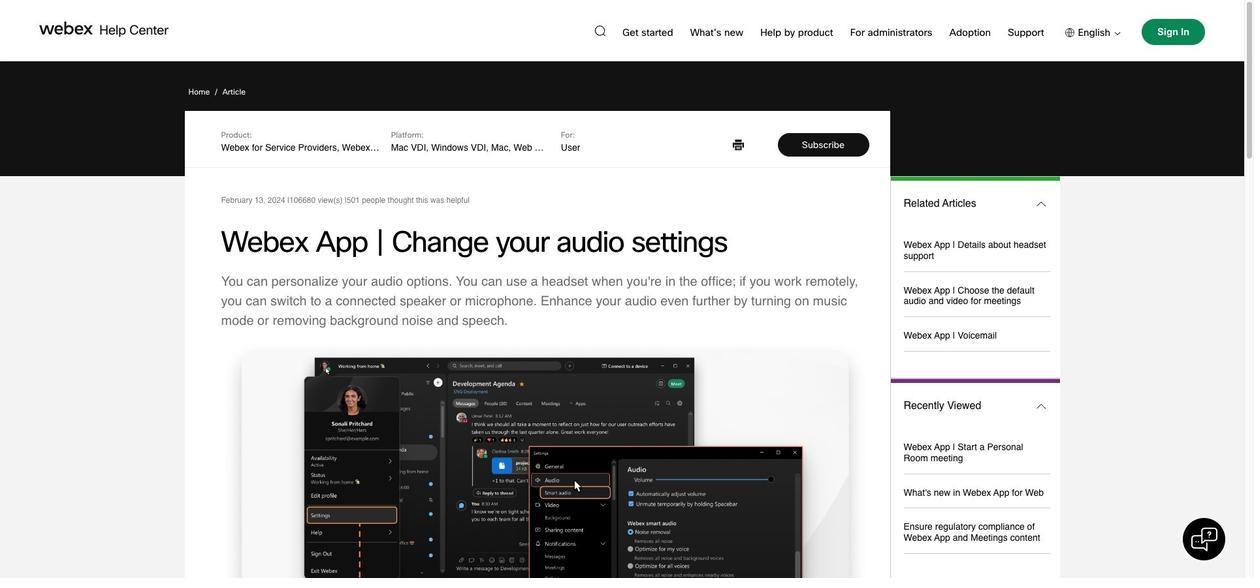 Task type: locate. For each thing, give the bounding box(es) containing it.
audio settings image
[[221, 341, 869, 579]]

print pdf image
[[733, 139, 744, 151]]

arrow image
[[1110, 32, 1121, 35]]

webex logo image
[[39, 22, 93, 35]]

chat help image
[[1191, 527, 1218, 553]]



Task type: describe. For each thing, give the bounding box(es) containing it.
user element
[[561, 142, 580, 155]]

webex for service providers, ,webex app, ,webex calling, ,webex for government element
[[221, 142, 380, 155]]

mac vdi, ,windows vdi, ,mac, ,web browser, ,android, ,ios, ,windows element
[[391, 142, 550, 155]]

search icon image
[[594, 25, 605, 36]]



Task type: vqa. For each thing, say whether or not it's contained in the screenshot.
the topmost arrow down icon
no



